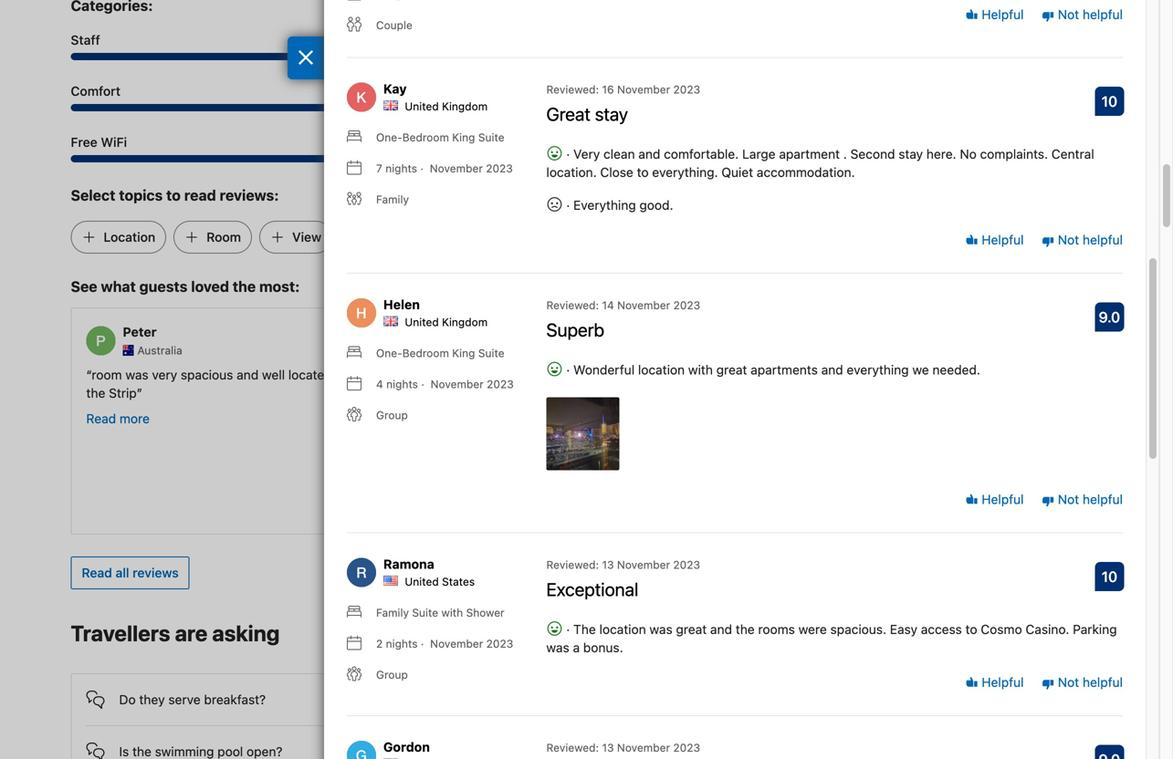 Task type: locate. For each thing, give the bounding box(es) containing it.
was
[[125, 368, 148, 383], [650, 622, 673, 637], [546, 640, 569, 655]]

helpful for not helpful button corresponding to 3rd helpful button from the bottom
[[1083, 232, 1123, 248]]

reviewed:
[[546, 83, 599, 96], [546, 299, 599, 312], [546, 559, 599, 571], [546, 742, 599, 754]]

1 helpful from the top
[[1083, 7, 1123, 22]]

0 horizontal spatial location.
[[426, 404, 476, 419]]

casino.
[[1026, 622, 1069, 637]]

·
[[563, 146, 573, 161], [420, 162, 424, 175], [566, 197, 570, 213], [566, 362, 570, 377], [421, 378, 424, 391], [563, 622, 573, 637], [421, 637, 424, 650]]

2 horizontal spatial was
[[650, 622, 673, 637]]

1 vertical spatial needed.
[[851, 386, 897, 401]]

family
[[376, 193, 409, 206]]

1 vertical spatial kingdom
[[442, 316, 488, 328]]

apartments
[[751, 362, 818, 377], [948, 368, 1016, 383]]

kay up united kingdom icon
[[462, 324, 486, 339]]

nights right 2
[[386, 637, 418, 650]]

0 vertical spatial group
[[376, 409, 408, 422]]

read inside read all reviews button
[[82, 566, 112, 581]]

2 scored 10 element from the top
[[1095, 562, 1124, 591]]

group for superb
[[376, 409, 408, 422]]

0 horizontal spatial the
[[86, 386, 105, 401]]

serve
[[168, 693, 201, 708]]

0 vertical spatial quiet
[[721, 165, 753, 180]]

comfortable. up good. at the top right of page
[[664, 146, 739, 161]]

was inside " room was very spacious and well located just off the strip
[[125, 368, 148, 383]]

no left for
[[960, 146, 977, 161]]

. inside very clean and comfortable. large apartment . second stay here. no complaints. central location. close to everything. quiet accommodation.
[[843, 146, 847, 161]]

couple
[[376, 19, 413, 31]]

· up a
[[563, 622, 573, 637]]

wonderful inside " wonderful location with great apartments and everything we needed.
[[771, 368, 832, 383]]

and inside the location was great and the rooms were spacious. easy access to cosmo casino. parking was a bonus.
[[710, 622, 732, 637]]

0 vertical spatial here.
[[926, 146, 956, 161]]

select
[[71, 187, 115, 204]]

1 vertical spatial the
[[86, 386, 105, 401]]

parking
[[1073, 622, 1117, 637]]

3 reviewed: from the top
[[546, 559, 599, 571]]

1 horizontal spatial with
[[886, 368, 911, 383]]

read all reviews
[[82, 566, 179, 581]]

0 horizontal spatial wonderful
[[573, 362, 635, 377]]

clean inside " very clean and comfortable. large apartment . second stay here. no complaints. central location. close to everything. quiet accommodation.
[[462, 368, 493, 383]]

1 vertical spatial large
[[600, 368, 634, 383]]

complaints.
[[980, 146, 1048, 161], [555, 386, 623, 401]]

1 horizontal spatial great
[[716, 362, 747, 377]]

reviews
[[133, 566, 179, 581]]

3 helpful from the top
[[1083, 492, 1123, 507]]

1 vertical spatial stay
[[899, 146, 923, 161]]

0 horizontal spatial second
[[426, 386, 470, 401]]

9.0 inside scored 9.0 element
[[1099, 308, 1120, 326]]

0 vertical spatial needed.
[[933, 362, 980, 377]]

0 vertical spatial united kingdom
[[405, 100, 488, 113]]

" for room
[[86, 368, 92, 383]]

1 vertical spatial 9.0
[[1099, 308, 1120, 326]]

more
[[120, 411, 150, 426]]

united up 7 nights · november 2023
[[405, 100, 439, 113]]

1 horizontal spatial apartments
[[948, 368, 1016, 383]]

close image
[[298, 50, 314, 65]]

las
[[1022, 136, 1040, 149]]

· down superb
[[566, 362, 570, 377]]

great inside " wonderful location with great apartments and everything we needed.
[[914, 368, 945, 383]]

the down room
[[86, 386, 105, 401]]

location. inside very clean and comfortable. large apartment . second stay here. no complaints. central location. close to everything. quiet accommodation.
[[546, 165, 597, 180]]

united for exceptional
[[405, 575, 439, 588]]

for
[[1005, 136, 1019, 149]]

1 horizontal spatial complaints.
[[980, 146, 1048, 161]]

3 helpful from the top
[[978, 492, 1024, 507]]

comfort 9.0 meter
[[71, 104, 391, 111]]

1 horizontal spatial 9.0
[[1099, 308, 1120, 326]]

0 horizontal spatial accommodation.
[[426, 422, 522, 437]]

accommodation. inside very clean and comfortable. large apartment . second stay here. no complaints. central location. close to everything. quiet accommodation.
[[757, 165, 855, 180]]

1 horizontal spatial we
[[912, 362, 929, 377]]

second inside very clean and comfortable. large apartment . second stay here. no complaints. central location. close to everything. quiet accommodation.
[[850, 146, 895, 161]]

accommodation. inside " very clean and comfortable. large apartment . second stay here. no complaints. central location. close to everything. quiet accommodation.
[[426, 422, 522, 437]]

was right the the
[[650, 622, 673, 637]]

2 reviewed: 13 november 2023 from the top
[[546, 742, 700, 754]]

view
[[292, 230, 321, 245]]

0 vertical spatial 10
[[1102, 92, 1117, 110]]

united kingdom right united kingdom icon
[[477, 344, 560, 357]]

4 reviewed: from the top
[[546, 742, 599, 754]]

1 horizontal spatial here.
[[926, 146, 956, 161]]

nights right 7 in the top left of the page
[[385, 162, 417, 175]]

1 vertical spatial here.
[[502, 386, 532, 401]]

1 vertical spatial second
[[426, 386, 470, 401]]

see left the what
[[71, 278, 97, 295]]

0 horizontal spatial close
[[480, 404, 513, 419]]

review categories element
[[71, 0, 153, 16]]

everything. up good. at the top right of page
[[652, 165, 718, 180]]

united kingdom up 7 nights · november 2023
[[405, 100, 488, 113]]

second inside " very clean and comfortable. large apartment . second stay here. no complaints. central location. close to everything. quiet accommodation.
[[426, 386, 470, 401]]

1 vertical spatial nights
[[386, 378, 418, 391]]

1 10 from the top
[[1102, 92, 1117, 110]]

1 vertical spatial kay
[[462, 324, 486, 339]]

was up the "
[[125, 368, 148, 383]]

was for room
[[125, 368, 148, 383]]

2 reviewed: from the top
[[546, 299, 599, 312]]

helpful
[[978, 7, 1024, 22], [978, 232, 1024, 248], [978, 492, 1024, 507], [978, 675, 1024, 690]]

0 vertical spatial accommodation.
[[757, 165, 855, 180]]

1 vertical spatial see
[[974, 628, 997, 643]]

clean up · everything good.
[[603, 146, 635, 161]]

with
[[688, 362, 713, 377], [886, 368, 911, 383]]

very down the great stay in the top of the page
[[573, 146, 600, 161]]

no inside " very clean and comfortable. large apartment . second stay here. no complaints. central location. close to everything. quiet accommodation.
[[535, 386, 552, 401]]

0 horizontal spatial complaints.
[[555, 386, 623, 401]]

rooms
[[758, 622, 795, 637]]

see what guests loved the most:
[[71, 278, 300, 295]]

" inside " wonderful location with great apartments and everything we needed.
[[765, 368, 771, 383]]

united kingdom inside this is a carousel with rotating slides. it displays featured reviews of the property. use next and previous buttons to navigate. region
[[477, 344, 560, 357]]

central inside very clean and comfortable. large apartment . second stay here. no complaints. central location. close to everything. quiet accommodation.
[[1052, 146, 1094, 161]]

apartment
[[779, 146, 840, 161], [637, 368, 698, 383]]

0 vertical spatial very
[[573, 146, 600, 161]]

breakfast?
[[204, 693, 266, 708]]

superb
[[546, 319, 604, 340]]

everything. down superb
[[532, 404, 598, 419]]

0 vertical spatial read
[[86, 411, 116, 426]]

second left high
[[850, 146, 895, 161]]

central inside " very clean and comfortable. large apartment . second stay here. no complaints. central location. close to everything. quiet accommodation.
[[627, 386, 670, 401]]

united right united kingdom icon
[[477, 344, 511, 357]]

apartments inside " wonderful location with great apartments and everything we needed.
[[948, 368, 1016, 383]]

united inside this is a carousel with rotating slides. it displays featured reviews of the property. use next and previous buttons to navigate. region
[[477, 344, 511, 357]]

0 vertical spatial kingdom
[[442, 100, 488, 113]]

everything
[[847, 362, 909, 377], [765, 386, 828, 401]]

large inside very clean and comfortable. large apartment . second stay here. no complaints. central location. close to everything. quiet accommodation.
[[742, 146, 776, 161]]

3 not from the top
[[1058, 492, 1079, 507]]

second
[[850, 146, 895, 161], [426, 386, 470, 401]]

1 horizontal spatial accommodation.
[[757, 165, 855, 180]]

1 horizontal spatial wonderful
[[771, 368, 832, 383]]

0 vertical spatial we
[[912, 362, 929, 377]]

location. up everything
[[546, 165, 597, 180]]

0 vertical spatial the
[[233, 278, 256, 295]]

0 horizontal spatial very
[[432, 368, 458, 383]]

4 not helpful button from the top
[[1042, 674, 1123, 692]]

group
[[376, 409, 408, 422], [376, 669, 408, 681]]

no down superb
[[535, 386, 552, 401]]

group down 2
[[376, 669, 408, 681]]

staff 8.7 meter
[[71, 53, 391, 60]]

0 horizontal spatial kay
[[383, 81, 407, 96]]

1 not helpful from the top
[[1054, 7, 1123, 22]]

1 vertical spatial was
[[650, 622, 673, 637]]

and inside " wonderful location with great apartments and everything we needed.
[[1019, 368, 1041, 383]]

here. inside very clean and comfortable. large apartment . second stay here. no complaints. central location. close to everything. quiet accommodation.
[[926, 146, 956, 161]]

clean
[[603, 146, 635, 161], [462, 368, 493, 383]]

united kingdom for superb
[[405, 316, 488, 328]]

we
[[912, 362, 929, 377], [831, 386, 848, 401]]

1 horizontal spatial stay
[[595, 103, 628, 124]]

kay
[[383, 81, 407, 96], [462, 324, 486, 339]]

nights for superb
[[386, 378, 418, 391]]

clean down united kingdom icon
[[462, 368, 493, 383]]

0 horizontal spatial was
[[125, 368, 148, 383]]

2 vertical spatial united kingdom
[[477, 344, 560, 357]]

stay inside " very clean and comfortable. large apartment . second stay here. no complaints. central location. close to everything. quiet accommodation.
[[474, 386, 498, 401]]

1 horizontal spatial comfortable.
[[664, 146, 739, 161]]

with for ·
[[688, 362, 713, 377]]

access
[[921, 622, 962, 637]]

1 horizontal spatial was
[[546, 640, 569, 655]]

0 vertical spatial central
[[1052, 146, 1094, 161]]

1 scored 10 element from the top
[[1095, 87, 1124, 116]]

1 vertical spatial close
[[480, 404, 513, 419]]

1 not helpful button from the top
[[1042, 6, 1123, 24]]

16
[[602, 83, 614, 96]]

0 horizontal spatial "
[[86, 368, 92, 383]]

0 vertical spatial large
[[742, 146, 776, 161]]

2 " from the left
[[426, 368, 432, 383]]

1 reviewed: 13 november 2023 from the top
[[546, 559, 700, 571]]

10 for great stay
[[1102, 92, 1117, 110]]

stay inside very clean and comfortable. large apartment . second stay here. no complaints. central location. close to everything. quiet accommodation.
[[899, 146, 923, 161]]

1 vertical spatial quiet
[[601, 404, 633, 419]]

everything inside " wonderful location with great apartments and everything we needed.
[[765, 386, 828, 401]]

room
[[206, 230, 241, 245]]

0 vertical spatial comfortable.
[[664, 146, 739, 161]]

united down helen
[[405, 316, 439, 328]]

0 vertical spatial was
[[125, 368, 148, 383]]

" inside " room was very spacious and well located just off the strip
[[86, 368, 92, 383]]

10 for exceptional
[[1102, 568, 1117, 585]]

1 vertical spatial central
[[627, 386, 670, 401]]

8.2
[[372, 135, 391, 150]]

3 not helpful button from the top
[[1042, 491, 1123, 509]]

2 helpful from the top
[[1083, 232, 1123, 248]]

0 horizontal spatial everything.
[[532, 404, 598, 419]]

location inside " wonderful location with great apartments and everything we needed.
[[836, 368, 883, 383]]

read left all
[[82, 566, 112, 581]]

1 horizontal spatial very
[[573, 146, 600, 161]]

group down 4
[[376, 409, 408, 422]]

1 reviewed: from the top
[[546, 83, 599, 96]]

0 vertical spatial everything
[[847, 362, 909, 377]]

1 horizontal spatial second
[[850, 146, 895, 161]]

do
[[119, 693, 136, 708]]

4
[[376, 378, 383, 391]]

very right 4
[[432, 368, 458, 383]]

0 vertical spatial clean
[[603, 146, 635, 161]]

most:
[[259, 278, 300, 295]]

1 vertical spatial clean
[[462, 368, 493, 383]]

2 vertical spatial the
[[736, 622, 755, 637]]

scored 10 element
[[1095, 87, 1124, 116], [1095, 562, 1124, 591]]

the inside " room was very spacious and well located just off the strip
[[86, 386, 105, 401]]

comfortable. inside very clean and comfortable. large apartment . second stay here. no complaints. central location. close to everything. quiet accommodation.
[[664, 146, 739, 161]]

0 horizontal spatial comfortable.
[[522, 368, 597, 383]]

2 vertical spatial kingdom
[[514, 344, 560, 357]]

cosmo
[[981, 622, 1022, 637]]

exceptional
[[546, 579, 638, 600]]

read
[[86, 411, 116, 426], [82, 566, 112, 581]]

0 horizontal spatial no
[[535, 386, 552, 401]]

kingdom up united kingdom icon
[[442, 316, 488, 328]]

everything for · wonderful location with great apartments and everything we needed.
[[847, 362, 909, 377]]

needed. for · wonderful location with great apartments and everything we needed.
[[933, 362, 980, 377]]

comfortable. inside " very clean and comfortable. large apartment . second stay here. no complaints. central location. close to everything. quiet accommodation.
[[522, 368, 597, 383]]

close inside " very clean and comfortable. large apartment . second stay here. no complaints. central location. close to everything. quiet accommodation.
[[480, 404, 513, 419]]

comfortable. down superb
[[522, 368, 597, 383]]

kay down "8.7"
[[383, 81, 407, 96]]

see inside button
[[974, 628, 997, 643]]

australia
[[137, 344, 182, 357]]

read left more
[[86, 411, 116, 426]]

we inside " wonderful location with great apartments and everything we needed.
[[831, 386, 848, 401]]

0 vertical spatial everything.
[[652, 165, 718, 180]]

wonderful for ·
[[573, 362, 635, 377]]

0 horizontal spatial here.
[[502, 386, 532, 401]]

0 vertical spatial reviewed: 13 november 2023
[[546, 559, 700, 571]]

wonderful for "
[[771, 368, 832, 383]]

close up · everything good.
[[600, 165, 633, 180]]

4 helpful from the top
[[1083, 675, 1123, 690]]

0 vertical spatial stay
[[595, 103, 628, 124]]

close down 4 nights · november 2023
[[480, 404, 513, 419]]

reviewed: for great stay
[[546, 83, 599, 96]]

7
[[376, 162, 382, 175]]

united kingdom up united kingdom icon
[[405, 316, 488, 328]]

kingdom inside this is a carousel with rotating slides. it displays featured reviews of the property. use next and previous buttons to navigate. region
[[514, 344, 560, 357]]

the location was great and the rooms were spacious. easy access to cosmo casino. parking was a bonus.
[[546, 622, 1117, 655]]

0 vertical spatial kay
[[383, 81, 407, 96]]

2 vertical spatial nights
[[386, 637, 418, 650]]

· left everything
[[566, 197, 570, 213]]

1 vertical spatial comfortable.
[[522, 368, 597, 383]]

· wonderful location with great apartments and everything we needed.
[[563, 362, 980, 377]]

1 horizontal spatial the
[[233, 278, 256, 295]]

were
[[799, 622, 827, 637]]

comfortable.
[[664, 146, 739, 161], [522, 368, 597, 383]]

0 vertical spatial second
[[850, 146, 895, 161]]

1 vertical spatial we
[[831, 386, 848, 401]]

1 horizontal spatial .
[[843, 146, 847, 161]]

reviewed: for superb
[[546, 299, 599, 312]]

united down ramona
[[405, 575, 439, 588]]

nights right 4
[[386, 378, 418, 391]]

0 vertical spatial nights
[[385, 162, 417, 175]]

central
[[1052, 146, 1094, 161], [627, 386, 670, 401]]

the right loved
[[233, 278, 256, 295]]

2 horizontal spatial great
[[914, 368, 945, 383]]

0 horizontal spatial needed.
[[851, 386, 897, 401]]

score
[[973, 136, 1002, 149]]

1 vertical spatial no
[[535, 386, 552, 401]]

0 horizontal spatial stay
[[474, 386, 498, 401]]

november
[[617, 83, 670, 96], [430, 162, 483, 175], [617, 299, 670, 312], [431, 378, 484, 391], [617, 559, 670, 571], [430, 637, 483, 650], [617, 742, 670, 754]]

bonus.
[[583, 640, 623, 655]]

helpful for not helpful button related to 4th helpful button
[[1083, 675, 1123, 690]]

0 horizontal spatial quiet
[[601, 404, 633, 419]]

1 vertical spatial 10
[[1102, 568, 1117, 585]]

nights
[[385, 162, 417, 175], [386, 378, 418, 391], [386, 637, 418, 650]]

3 " from the left
[[765, 368, 771, 383]]

great
[[546, 103, 591, 124]]

kingdom up 7 nights · november 2023
[[442, 100, 488, 113]]

see right the 'access'
[[974, 628, 997, 643]]

2 not helpful button from the top
[[1042, 231, 1123, 249]]

1 vertical spatial group
[[376, 669, 408, 681]]

great
[[716, 362, 747, 377], [914, 368, 945, 383], [676, 622, 707, 637]]

" inside " very clean and comfortable. large apartment . second stay here. no complaints. central location. close to everything. quiet accommodation.
[[426, 368, 432, 383]]

0 horizontal spatial clean
[[462, 368, 493, 383]]

4 helpful from the top
[[978, 675, 1024, 690]]

1 " from the left
[[86, 368, 92, 383]]

united
[[405, 100, 439, 113], [405, 316, 439, 328], [477, 344, 511, 357], [405, 575, 439, 588]]

1 horizontal spatial kay
[[462, 324, 486, 339]]

quiet inside " very clean and comfortable. large apartment . second stay here. no complaints. central location. close to everything. quiet accommodation.
[[601, 404, 633, 419]]

0 vertical spatial scored 10 element
[[1095, 87, 1124, 116]]

kingdom for superb
[[442, 316, 488, 328]]

9.0
[[372, 84, 391, 99], [1099, 308, 1120, 326]]

0 horizontal spatial see
[[71, 278, 97, 295]]

read
[[184, 187, 216, 204]]

.
[[843, 146, 847, 161], [702, 368, 705, 383]]

united for superb
[[405, 316, 439, 328]]

and
[[638, 146, 660, 161], [821, 362, 843, 377], [237, 368, 259, 383], [497, 368, 519, 383], [1019, 368, 1041, 383], [710, 622, 732, 637]]

helpful for not helpful button for second helpful button from the bottom of the page
[[1083, 492, 1123, 507]]

to
[[637, 165, 649, 180], [166, 187, 181, 204], [516, 404, 528, 419], [965, 622, 977, 637]]

2 horizontal spatial "
[[765, 368, 771, 383]]

to inside the location was great and the rooms were spacious. easy access to cosmo casino. parking was a bonus.
[[965, 622, 977, 637]]

kingdom down superb
[[514, 344, 560, 357]]

not
[[1058, 7, 1079, 22], [1058, 232, 1079, 248], [1058, 492, 1079, 507], [1058, 675, 1079, 690]]

2 helpful button from the top
[[965, 231, 1024, 249]]

1 vertical spatial complaints.
[[555, 386, 623, 401]]

kay inside this is a carousel with rotating slides. it displays featured reviews of the property. use next and previous buttons to navigate. region
[[462, 324, 486, 339]]

· right 7 in the top left of the page
[[420, 162, 424, 175]]

1 group from the top
[[376, 409, 408, 422]]

quiet
[[721, 165, 753, 180], [601, 404, 633, 419]]

needed. inside " wonderful location with great apartments and everything we needed.
[[851, 386, 897, 401]]

location.
[[546, 165, 597, 180], [426, 404, 476, 419]]

with inside " wonderful location with great apartments and everything we needed.
[[886, 368, 911, 383]]

accommodation.
[[757, 165, 855, 180], [426, 422, 522, 437]]

helpful for not helpful button corresponding to fourth helpful button from the bottom
[[1083, 7, 1123, 22]]

see availability
[[974, 628, 1064, 643]]

1 horizontal spatial large
[[742, 146, 776, 161]]

kingdom
[[442, 100, 488, 113], [442, 316, 488, 328], [514, 344, 560, 357]]

2 10 from the top
[[1102, 568, 1117, 585]]

the
[[233, 278, 256, 295], [86, 386, 105, 401], [736, 622, 755, 637]]

read more button
[[86, 410, 150, 428]]

united for great stay
[[405, 100, 439, 113]]

"
[[86, 368, 92, 383], [426, 368, 432, 383], [765, 368, 771, 383]]

to inside very clean and comfortable. large apartment . second stay here. no complaints. central location. close to everything. quiet accommodation.
[[637, 165, 649, 180]]

" wonderful location with great apartments and everything we needed.
[[765, 368, 1041, 401]]

the left rooms
[[736, 622, 755, 637]]

0 vertical spatial apartment
[[779, 146, 840, 161]]

0 vertical spatial location.
[[546, 165, 597, 180]]

location. down 4 nights · november 2023
[[426, 404, 476, 419]]

1 vertical spatial .
[[702, 368, 705, 383]]

we for · wonderful location with great apartments and everything we needed.
[[912, 362, 929, 377]]

0 horizontal spatial 9.0
[[372, 84, 391, 99]]

not helpful
[[1054, 7, 1123, 22], [1054, 232, 1123, 248], [1054, 492, 1123, 507], [1054, 675, 1123, 690]]

1 vertical spatial apartment
[[637, 368, 698, 383]]

2 group from the top
[[376, 669, 408, 681]]

was left a
[[546, 640, 569, 655]]

1 vertical spatial reviewed: 13 november 2023
[[546, 742, 700, 754]]

second down united kingdom icon
[[426, 386, 470, 401]]

read inside read more button
[[86, 411, 116, 426]]

1 vertical spatial very
[[432, 368, 458, 383]]



Task type: describe. For each thing, give the bounding box(es) containing it.
apartments for · wonderful location with great apartments and everything we needed.
[[751, 362, 818, 377]]

nights for exceptional
[[386, 637, 418, 650]]

group for exceptional
[[376, 669, 408, 681]]

not helpful button for 4th helpful button
[[1042, 674, 1123, 692]]

location
[[104, 230, 155, 245]]

1 helpful from the top
[[978, 7, 1024, 22]]

vegas
[[1043, 136, 1075, 149]]

· down great
[[563, 146, 573, 161]]

everything
[[573, 197, 636, 213]]

scored 9.0 element
[[1095, 302, 1124, 332]]

spacious
[[181, 368, 233, 383]]

2 not helpful from the top
[[1054, 232, 1123, 248]]

4 helpful button from the top
[[965, 674, 1024, 692]]

topics
[[119, 187, 163, 204]]

complaints. inside " very clean and comfortable. large apartment . second stay here. no complaints. central location. close to everything. quiet accommodation.
[[555, 386, 623, 401]]

easy
[[890, 622, 917, 637]]

very
[[152, 368, 177, 383]]

apartment inside " very clean and comfortable. large apartment . second stay here. no complaints. central location. close to everything. quiet accommodation.
[[637, 368, 698, 383]]

· right 4
[[421, 378, 424, 391]]

14
[[602, 299, 614, 312]]

reviewed: for exceptional
[[546, 559, 599, 571]]

2 13 from the top
[[602, 742, 614, 754]]

united states
[[405, 575, 475, 588]]

good.
[[639, 197, 673, 213]]

complaints. inside very clean and comfortable. large apartment . second stay here. no complaints. central location. close to everything. quiet accommodation.
[[980, 146, 1048, 161]]

asking
[[212, 621, 280, 646]]

helen
[[383, 297, 420, 312]]

here. inside " very clean and comfortable. large apartment . second stay here. no complaints. central location. close to everything. quiet accommodation.
[[502, 386, 532, 401]]

are
[[175, 621, 207, 646]]

apartment inside very clean and comfortable. large apartment . second stay here. no complaints. central location. close to everything. quiet accommodation.
[[779, 146, 840, 161]]

read more
[[86, 411, 150, 426]]

kingdom for great stay
[[442, 100, 488, 113]]

guests
[[139, 278, 188, 295]]

3 helpful button from the top
[[965, 491, 1024, 509]]

wifi
[[101, 135, 127, 150]]

united kingdom for great stay
[[405, 100, 488, 113]]

great for · wonderful location with great apartments and everything we needed.
[[716, 362, 747, 377]]

1 helpful button from the top
[[965, 6, 1024, 24]]

reviewed: 14 november 2023
[[546, 299, 700, 312]]

reviews:
[[220, 187, 279, 204]]

peter
[[123, 324, 157, 339]]

" very clean and comfortable. large apartment . second stay here. no complaints. central location. close to everything. quiet accommodation.
[[426, 368, 705, 437]]

gordon
[[383, 740, 430, 755]]

great for " wonderful location with great apartments and everything we needed.
[[914, 368, 945, 383]]

room
[[92, 368, 122, 383]]

free wifi 8.2 meter
[[71, 155, 391, 163]]

very inside very clean and comfortable. large apartment . second stay here. no complaints. central location. close to everything. quiet accommodation.
[[573, 146, 600, 161]]

ramona
[[383, 557, 434, 572]]

2 nights · november 2023
[[376, 637, 513, 650]]

great stay
[[546, 103, 628, 124]]

apartments for " wonderful location with great apartments and everything we needed.
[[948, 368, 1016, 383]]

2 helpful from the top
[[978, 232, 1024, 248]]

location for "
[[836, 368, 883, 383]]

everything for " wonderful location with great apartments and everything we needed.
[[765, 386, 828, 401]]

2 vertical spatial was
[[546, 640, 569, 655]]

off
[[360, 368, 377, 383]]

they
[[139, 693, 165, 708]]

travellers are asking
[[71, 621, 280, 646]]

spacious.
[[830, 622, 886, 637]]

australia image
[[123, 345, 134, 356]]

staff
[[71, 32, 100, 48]]

4 not from the top
[[1058, 675, 1079, 690]]

. inside " very clean and comfortable. large apartment . second stay here. no complaints. central location. close to everything. quiet accommodation.
[[702, 368, 705, 383]]

read for read more
[[86, 411, 116, 426]]

· right 2
[[421, 637, 424, 650]]

see availability button
[[963, 619, 1075, 652]]

and inside very clean and comfortable. large apartment . second stay here. no complaints. central location. close to everything. quiet accommodation.
[[638, 146, 660, 161]]

well
[[262, 368, 285, 383]]

see for see what guests loved the most:
[[71, 278, 97, 295]]

close inside very clean and comfortable. large apartment . second stay here. no complaints. central location. close to everything. quiet accommodation.
[[600, 165, 633, 180]]

" for wonderful
[[765, 368, 771, 383]]

scored 10 element for great stay
[[1095, 87, 1124, 116]]

read for read all reviews
[[82, 566, 112, 581]]

all
[[116, 566, 129, 581]]

located
[[288, 368, 332, 383]]

was for location
[[650, 622, 673, 637]]

4 not helpful from the top
[[1054, 675, 1123, 690]]

location for ·
[[638, 362, 685, 377]]

2
[[376, 637, 383, 650]]

facilities 8.6 meter
[[413, 53, 733, 60]]

clean inside very clean and comfortable. large apartment . second stay here. no complaints. central location. close to everything. quiet accommodation.
[[603, 146, 635, 161]]

high
[[946, 136, 970, 149]]

great inside the location was great and the rooms were spacious. easy access to cosmo casino. parking was a bonus.
[[676, 622, 707, 637]]

quiet inside very clean and comfortable. large apartment . second stay here. no complaints. central location. close to everything. quiet accommodation.
[[721, 165, 753, 180]]

scored 10 element for exceptional
[[1095, 562, 1124, 591]]

3 not helpful from the top
[[1054, 492, 1123, 507]]

travellers
[[71, 621, 170, 646]]

everything. inside very clean and comfortable. large apartment . second stay here. no complaints. central location. close to everything. quiet accommodation.
[[652, 165, 718, 180]]

to inside " very clean and comfortable. large apartment . second stay here. no complaints. central location. close to everything. quiet accommodation.
[[516, 404, 528, 419]]

nights for great stay
[[385, 162, 417, 175]]

strip
[[109, 386, 137, 401]]

0 vertical spatial 9.0
[[372, 84, 391, 99]]

and inside " room was very spacious and well located just off the strip
[[237, 368, 259, 383]]

a
[[573, 640, 580, 655]]

high score for las vegas
[[946, 136, 1075, 149]]

availability
[[1000, 628, 1064, 643]]

see for see availability
[[974, 628, 997, 643]]

and inside " very clean and comfortable. large apartment . second stay here. no complaints. central location. close to everything. quiet accommodation.
[[497, 368, 519, 383]]

" for very
[[426, 368, 432, 383]]

· everything good.
[[563, 197, 673, 213]]

7 nights · november 2023
[[376, 162, 513, 175]]

cleanliness 8.9 meter
[[755, 53, 1075, 60]]

states
[[442, 575, 475, 588]]

large inside " very clean and comfortable. large apartment . second stay here. no complaints. central location. close to everything. quiet accommodation.
[[600, 368, 634, 383]]

no inside very clean and comfortable. large apartment . second stay here. no complaints. central location. close to everything. quiet accommodation.
[[960, 146, 977, 161]]

we for " wonderful location with great apartments and everything we needed.
[[831, 386, 848, 401]]

" room was very spacious and well located just off the strip
[[86, 368, 377, 401]]

comfort
[[71, 84, 121, 99]]

with for "
[[886, 368, 911, 383]]

"
[[137, 386, 142, 401]]

loved
[[191, 278, 229, 295]]

united kingdom image
[[462, 345, 473, 356]]

not helpful button for second helpful button from the bottom of the page
[[1042, 491, 1123, 509]]

location. inside " very clean and comfortable. large apartment . second stay here. no complaints. central location. close to everything. quiet accommodation.
[[426, 404, 476, 419]]

what
[[101, 278, 136, 295]]

do they serve breakfast?
[[119, 693, 266, 708]]

1 13 from the top
[[602, 559, 614, 571]]

the
[[573, 622, 596, 637]]

not helpful button for fourth helpful button from the bottom
[[1042, 6, 1123, 24]]

8.7
[[372, 32, 391, 48]]

not helpful button for 3rd helpful button from the bottom
[[1042, 231, 1123, 249]]

4 nights · november 2023
[[376, 378, 514, 391]]

just
[[336, 368, 357, 383]]

very clean and comfortable. large apartment . second stay here. no complaints. central location. close to everything. quiet accommodation.
[[546, 146, 1094, 180]]

value for money 9.0 meter
[[413, 104, 733, 111]]

read all reviews button
[[71, 557, 190, 590]]

do they serve breakfast? button
[[86, 675, 375, 711]]

select topics to read reviews:
[[71, 187, 279, 204]]

needed. for " wonderful location with great apartments and everything we needed.
[[851, 386, 897, 401]]

the inside the location was great and the rooms were spacious. easy access to cosmo casino. parking was a bonus.
[[736, 622, 755, 637]]

free wifi
[[71, 135, 127, 150]]

1 not from the top
[[1058, 7, 1079, 22]]

reviewed: 16 november 2023
[[546, 83, 700, 96]]

location inside the location was great and the rooms were spacious. easy access to cosmo casino. parking was a bonus.
[[599, 622, 646, 637]]

everything. inside " very clean and comfortable. large apartment . second stay here. no complaints. central location. close to everything. quiet accommodation.
[[532, 404, 598, 419]]

2 not from the top
[[1058, 232, 1079, 248]]

very inside " very clean and comfortable. large apartment . second stay here. no complaints. central location. close to everything. quiet accommodation.
[[432, 368, 458, 383]]

free
[[71, 135, 97, 150]]

this is a carousel with rotating slides. it displays featured reviews of the property. use next and previous buttons to navigate. region
[[56, 300, 1090, 542]]



Task type: vqa. For each thing, say whether or not it's contained in the screenshot.
taxis
no



